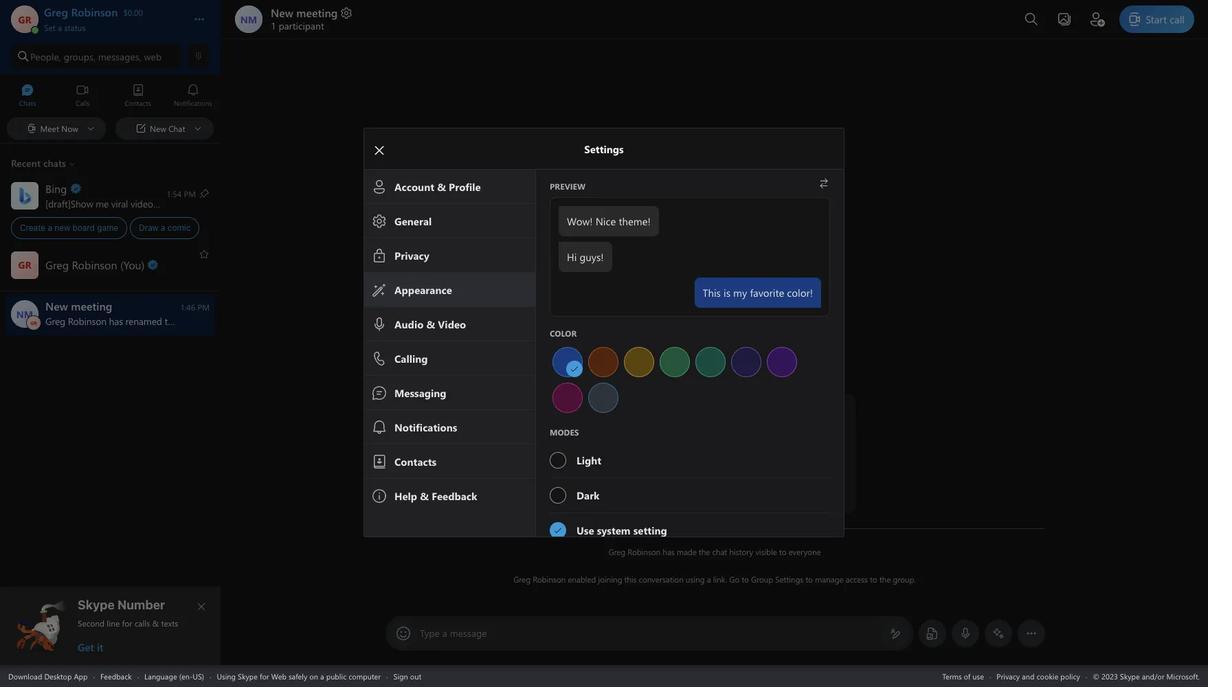 Task type: locate. For each thing, give the bounding box(es) containing it.
on left tiktok
[[160, 197, 170, 210]]

group
[[751, 574, 773, 585]]

create
[[20, 223, 45, 233]]

0 vertical spatial robinson
[[628, 546, 661, 557]]

a right draw
[[161, 223, 165, 233]]

1 horizontal spatial greg
[[609, 546, 626, 557]]

privacy
[[997, 671, 1020, 681]]

1 vertical spatial the
[[880, 574, 891, 585]]

0 horizontal spatial robinson
[[533, 574, 566, 585]]

group.
[[893, 574, 916, 585]]

1 horizontal spatial for
[[260, 671, 269, 681]]

0 horizontal spatial the
[[699, 546, 710, 557]]

using
[[686, 574, 705, 585]]

to right visible
[[779, 546, 786, 557]]

0 horizontal spatial skype
[[78, 598, 115, 612]]

a left link.
[[707, 574, 711, 585]]

0 vertical spatial on
[[160, 197, 170, 210]]

link.
[[713, 574, 727, 585]]

0 vertical spatial skype
[[78, 598, 115, 612]]

a for new
[[48, 223, 52, 233]]

history
[[729, 546, 753, 557]]

to right the go
[[742, 574, 749, 585]]

sign out link
[[393, 671, 421, 681]]

tiktok
[[173, 197, 199, 210]]

skype up second
[[78, 598, 115, 612]]

greg robinson enabled joining this conversation using a link. go to group settings to manage access to the group.
[[514, 574, 916, 585]]

1 vertical spatial for
[[260, 671, 269, 681]]

a
[[58, 22, 62, 33], [48, 223, 52, 233], [161, 223, 165, 233], [707, 574, 711, 585], [442, 627, 447, 640], [320, 671, 324, 681]]

a right set
[[58, 22, 62, 33]]

comic
[[168, 223, 191, 233]]

a inside button
[[58, 22, 62, 33]]

create a new board game
[[20, 223, 118, 233]]

download
[[8, 671, 42, 681]]

message
[[450, 627, 487, 640]]

safely
[[289, 671, 307, 681]]

0 horizontal spatial on
[[160, 197, 170, 210]]

meeting
[[296, 5, 338, 20]]

chat
[[712, 546, 727, 557]]

calls
[[135, 618, 150, 629]]

videos
[[131, 197, 157, 210]]

robinson left enabled
[[533, 574, 566, 585]]

language
[[144, 671, 177, 681]]

a left new
[[48, 223, 52, 233]]

status
[[64, 22, 86, 33]]

for left web
[[260, 671, 269, 681]]

1 vertical spatial greg
[[514, 574, 531, 585]]

greg
[[609, 546, 626, 557], [514, 574, 531, 585]]

1 horizontal spatial robinson
[[628, 546, 661, 557]]

0 vertical spatial greg
[[609, 546, 626, 557]]

web
[[144, 50, 162, 63]]

Light checkbox
[[549, 443, 830, 478]]

new meeting
[[271, 5, 338, 20]]

1 vertical spatial on
[[310, 671, 318, 681]]

robinson left the has
[[628, 546, 661, 557]]

the left chat
[[699, 546, 710, 557]]

tab list
[[0, 78, 221, 115]]

using
[[217, 671, 236, 681]]

the
[[699, 546, 710, 557], [880, 574, 891, 585]]

terms
[[942, 671, 962, 681]]

1 vertical spatial skype
[[238, 671, 258, 681]]

for
[[122, 618, 132, 629], [260, 671, 269, 681]]

viral
[[111, 197, 128, 210]]

download desktop app link
[[8, 671, 88, 681]]

to right access
[[870, 574, 877, 585]]

0 horizontal spatial greg
[[514, 574, 531, 585]]

1 vertical spatial robinson
[[533, 574, 566, 585]]

skype
[[78, 598, 115, 612], [238, 671, 258, 681]]

skype number element
[[12, 598, 210, 654]]

terms of use link
[[942, 671, 984, 681]]

and
[[1022, 671, 1035, 681]]

for inside skype number element
[[122, 618, 132, 629]]

policy
[[1061, 671, 1080, 681]]

line
[[107, 618, 120, 629]]

settings
[[775, 574, 804, 585]]

1 horizontal spatial the
[[880, 574, 891, 585]]

0 horizontal spatial for
[[122, 618, 132, 629]]

Dark checkbox
[[549, 478, 830, 513]]

skype right using
[[238, 671, 258, 681]]

robinson
[[628, 546, 661, 557], [533, 574, 566, 585]]

second line for calls & texts
[[78, 618, 178, 629]]

on right the safely on the left
[[310, 671, 318, 681]]

a for status
[[58, 22, 62, 33]]

skype number
[[78, 598, 165, 612]]

the left group.
[[880, 574, 891, 585]]

1 horizontal spatial skype
[[238, 671, 258, 681]]

a right type
[[442, 627, 447, 640]]

board
[[72, 223, 95, 233]]

cookie
[[1037, 671, 1059, 681]]

computer
[[349, 671, 381, 681]]

draw
[[139, 223, 159, 233]]

messages,
[[98, 50, 141, 63]]

a for comic
[[161, 223, 165, 233]]

download desktop app
[[8, 671, 88, 681]]

to
[[779, 546, 786, 557], [742, 574, 749, 585], [806, 574, 813, 585], [870, 574, 877, 585]]

go
[[729, 574, 740, 585]]

greg left enabled
[[514, 574, 531, 585]]

me
[[96, 197, 109, 210]]

greg for greg robinson enabled joining this conversation using a link. go to group settings to manage access to the group.
[[514, 574, 531, 585]]

for right line
[[122, 618, 132, 629]]

0 vertical spatial for
[[122, 618, 132, 629]]

Type a message text field
[[421, 627, 879, 641]]

greg up joining
[[609, 546, 626, 557]]



Task type: vqa. For each thing, say whether or not it's contained in the screenshot.
PIRATE
no



Task type: describe. For each thing, give the bounding box(es) containing it.
game
[[97, 223, 118, 233]]

greg for greg robinson has made the chat history visible to everyone
[[609, 546, 626, 557]]

conversation
[[639, 574, 684, 585]]

set a status button
[[44, 19, 180, 33]]

sign
[[393, 671, 408, 681]]

everyone
[[789, 546, 821, 557]]

type a message
[[420, 627, 487, 640]]

privacy and cookie policy
[[997, 671, 1080, 681]]

access
[[846, 574, 868, 585]]

new
[[54, 223, 70, 233]]

terms of use
[[942, 671, 984, 681]]

number
[[117, 598, 165, 612]]

people,
[[30, 50, 61, 63]]

using skype for web safely on a public computer link
[[217, 671, 381, 681]]

joining
[[598, 574, 622, 585]]

feedback link
[[100, 671, 132, 681]]

new
[[271, 5, 293, 20]]

people, groups, messages, web
[[30, 50, 162, 63]]

groups,
[[64, 50, 95, 63]]

(en-
[[179, 671, 193, 681]]

texts
[[161, 618, 178, 629]]

a left public
[[320, 671, 324, 681]]

to right settings
[[806, 574, 813, 585]]

type
[[420, 627, 440, 640]]

privacy and cookie policy link
[[997, 671, 1080, 681]]

for for web
[[260, 671, 269, 681]]

app
[[74, 671, 88, 681]]

greg robinson has made the chat history visible to everyone
[[609, 546, 821, 557]]

set a status
[[44, 22, 86, 33]]

manage
[[815, 574, 844, 585]]

sign out
[[393, 671, 421, 681]]

has
[[663, 546, 675, 557]]

made
[[677, 546, 697, 557]]

get
[[78, 641, 94, 654]]

[draft]show
[[45, 197, 93, 210]]

web
[[271, 671, 287, 681]]

a for message
[[442, 627, 447, 640]]

0 vertical spatial the
[[699, 546, 710, 557]]

draw a comic
[[139, 223, 191, 233]]

for for calls
[[122, 618, 132, 629]]

language (en-us)
[[144, 671, 204, 681]]

it
[[97, 641, 103, 654]]

using skype for web safely on a public computer
[[217, 671, 381, 681]]

visible
[[755, 546, 777, 557]]

public
[[326, 671, 347, 681]]

this
[[624, 574, 637, 585]]

set
[[44, 22, 55, 33]]

second
[[78, 618, 105, 629]]

out
[[410, 671, 421, 681]]

theme dialog
[[364, 128, 865, 687]]

enabled
[[568, 574, 596, 585]]

[draft]show me viral videos on tiktok
[[45, 197, 199, 210]]

us)
[[193, 671, 204, 681]]

people, groups, messages, web button
[[11, 44, 182, 69]]

desktop
[[44, 671, 72, 681]]

feedback
[[100, 671, 132, 681]]

1 horizontal spatial on
[[310, 671, 318, 681]]

language (en-us) link
[[144, 671, 204, 681]]

Use system setting checkbox
[[549, 513, 830, 548]]

robinson for enabled joining this conversation using a link. go to group settings to manage access to the group.
[[533, 574, 566, 585]]

get it
[[78, 641, 103, 654]]

&
[[152, 618, 159, 629]]

new meeting button
[[271, 5, 354, 20]]

of
[[964, 671, 971, 681]]

use
[[973, 671, 984, 681]]

robinson for has made the chat history visible to everyone
[[628, 546, 661, 557]]



